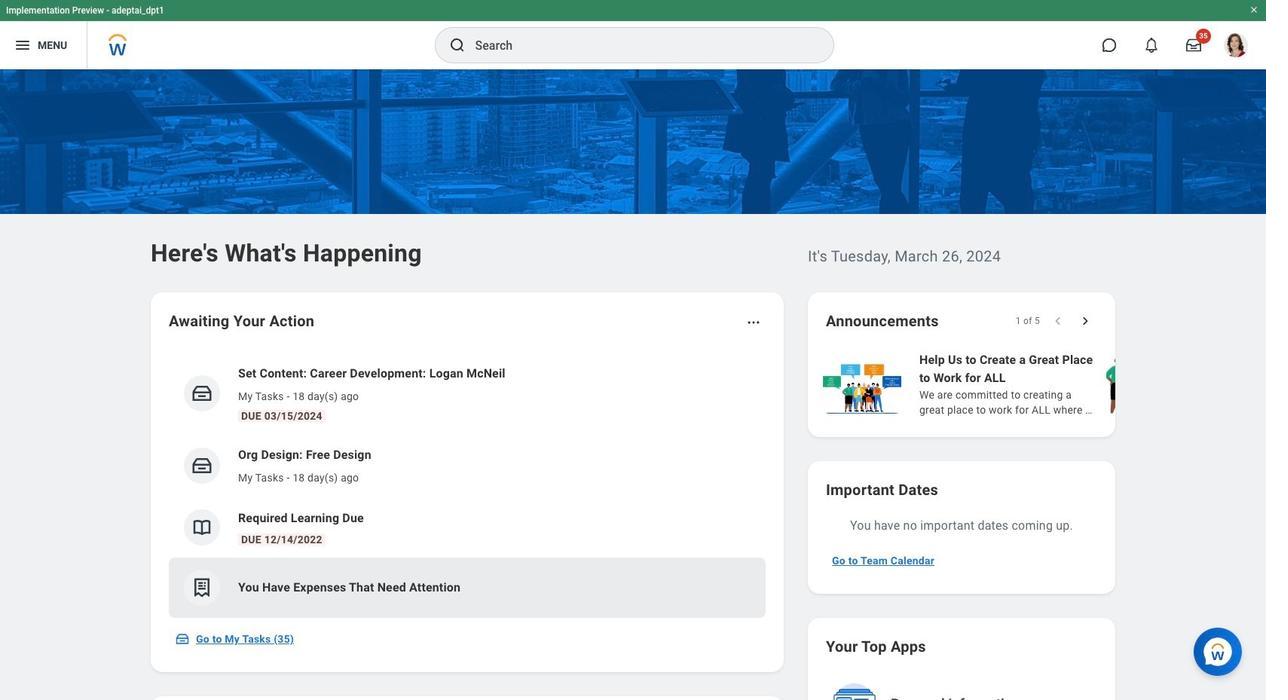 Task type: locate. For each thing, give the bounding box(es) containing it.
chevron left small image
[[1051, 314, 1066, 329]]

main content
[[0, 69, 1267, 701]]

1 vertical spatial inbox image
[[175, 632, 190, 647]]

1 horizontal spatial inbox image
[[191, 455, 213, 477]]

status
[[1016, 315, 1041, 327]]

inbox image inside list
[[191, 455, 213, 477]]

chevron right small image
[[1078, 314, 1093, 329]]

notifications large image
[[1145, 38, 1160, 53]]

profile logan mcneil image
[[1225, 33, 1249, 60]]

related actions image
[[747, 315, 762, 330]]

0 horizontal spatial inbox image
[[175, 632, 190, 647]]

0 horizontal spatial list
[[169, 353, 766, 618]]

inbox image
[[191, 455, 213, 477], [175, 632, 190, 647]]

0 vertical spatial inbox image
[[191, 455, 213, 477]]

list
[[820, 350, 1267, 419], [169, 353, 766, 618]]

banner
[[0, 0, 1267, 69]]



Task type: vqa. For each thing, say whether or not it's contained in the screenshot.
1st inbox image from the bottom
yes



Task type: describe. For each thing, give the bounding box(es) containing it.
Search Workday  search field
[[475, 29, 803, 62]]

inbox image
[[191, 382, 213, 405]]

close environment banner image
[[1250, 5, 1259, 14]]

dashboard expenses image
[[191, 577, 213, 600]]

1 horizontal spatial list
[[820, 350, 1267, 419]]

justify image
[[14, 36, 32, 54]]

inbox large image
[[1187, 38, 1202, 53]]

search image
[[448, 36, 466, 54]]

book open image
[[191, 517, 213, 539]]



